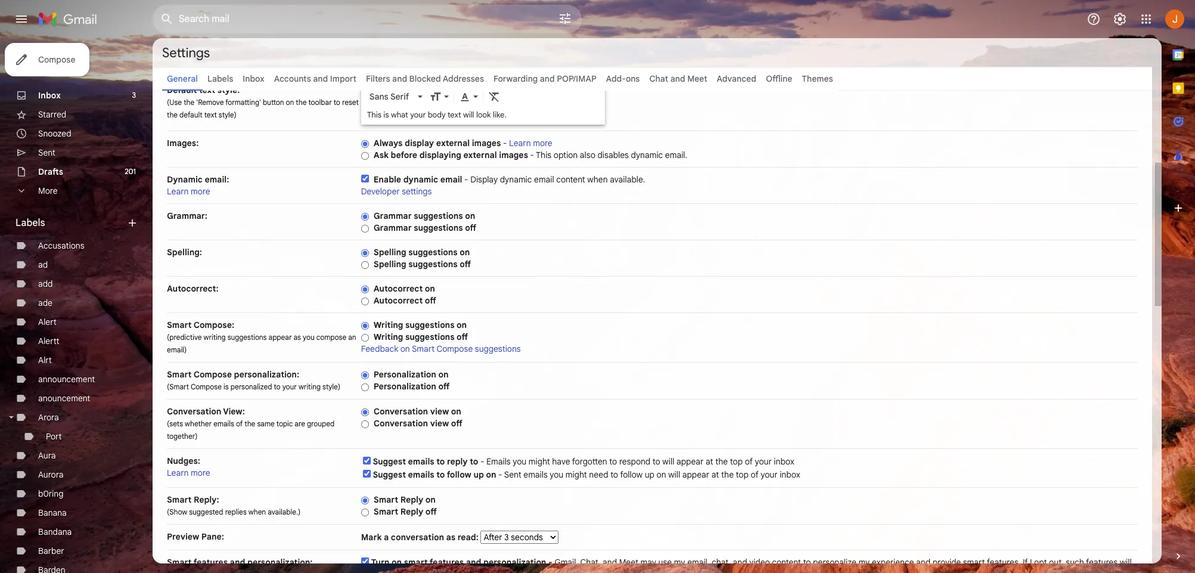 Task type: vqa. For each thing, say whether or not it's contained in the screenshot.


Task type: describe. For each thing, give the bounding box(es) containing it.
Grammar suggestions on radio
[[361, 212, 369, 221]]

remove formatting ‪(⌘\)‬ image
[[488, 91, 500, 103]]

button
[[263, 98, 284, 107]]

1 vertical spatial this
[[536, 150, 552, 160]]

aurora
[[38, 469, 63, 480]]

port link
[[46, 431, 62, 442]]

learn more link for nudges:
[[167, 467, 210, 478]]

the inside conversation view: (sets whether emails of the same topic are grouped together)
[[245, 419, 255, 428]]

import
[[330, 73, 357, 84]]

Conversation view off radio
[[361, 420, 369, 429]]

1 smart from the left
[[404, 557, 428, 568]]

content inside enable dynamic email - display dynamic email content when available. developer settings
[[556, 174, 585, 185]]

conversation view off
[[374, 418, 463, 429]]

autocorrect for autocorrect on
[[374, 283, 423, 294]]

feedback
[[361, 343, 398, 354]]

emails up smart reply on at the left
[[408, 469, 434, 480]]

preview
[[167, 531, 199, 542]]

barber
[[38, 546, 64, 556]]

snoozed link
[[38, 128, 71, 139]]

like.
[[493, 110, 507, 120]]

2 horizontal spatial dynamic
[[631, 150, 663, 160]]

(smart
[[167, 382, 189, 391]]

accounts
[[274, 73, 311, 84]]

writing inside 'smart compose personalization: (smart compose is personalized to your writing style)'
[[299, 382, 321, 391]]

0 vertical spatial external
[[436, 138, 470, 148]]

when inside smart reply: (show suggested replies when available.)
[[249, 507, 266, 516]]

accounts and import
[[274, 73, 357, 84]]

barber link
[[38, 546, 64, 556]]

may
[[641, 557, 657, 568]]

text up 'remove
[[199, 85, 215, 95]]

smart for smart compose personalization: (smart compose is personalized to your writing style)
[[167, 369, 192, 380]]

style:
[[217, 85, 240, 95]]

nudges:
[[167, 456, 200, 466]]

smart features and personalization:
[[167, 557, 313, 568]]

off for writing suggestions on
[[457, 332, 468, 342]]

personalization
[[484, 557, 546, 568]]

gmail, chat, and meet may use my email, chat, and video content to personalize my experience and provide smart features. if i opt out, such features will be turned off.
[[361, 557, 1132, 573]]

ons
[[626, 73, 640, 84]]

2 my from the left
[[859, 557, 870, 568]]

compose right the (smart
[[191, 382, 222, 391]]

chat and meet link
[[650, 73, 708, 84]]

offline link
[[766, 73, 793, 84]]

suggest for suggest emails to follow up on - sent emails you might need to follow up on will appear at the top of your inbox
[[373, 469, 406, 480]]

reply
[[447, 456, 468, 467]]

more inside nudges: learn more
[[191, 467, 210, 478]]

themes
[[802, 73, 833, 84]]

1 vertical spatial external
[[464, 150, 497, 160]]

announcement link
[[38, 374, 95, 385]]

1 vertical spatial images
[[499, 150, 528, 160]]

Writing suggestions on radio
[[361, 321, 369, 330]]

out,
[[1049, 557, 1064, 568]]

email,
[[688, 557, 710, 568]]

chat
[[650, 73, 668, 84]]

formatting options toolbar
[[365, 85, 602, 108]]

available.)
[[268, 507, 301, 516]]

forgotten
[[572, 456, 607, 467]]

grouped
[[307, 419, 335, 428]]

style) inside 'smart compose personalization: (smart compose is personalized to your writing style)'
[[323, 382, 340, 391]]

to inside gmail, chat, and meet may use my email, chat, and video content to personalize my experience and provide smart features. if i opt out, such features will be turned off.
[[803, 557, 811, 568]]

1 vertical spatial top
[[736, 469, 749, 480]]

appear inside "smart compose: (predictive writing suggestions appear as you compose an email)"
[[269, 333, 292, 342]]

provide
[[933, 557, 961, 568]]

labels for 'labels' link
[[207, 73, 233, 84]]

your inside 'smart compose personalization: (smart compose is personalized to your writing style)'
[[282, 382, 297, 391]]

always
[[374, 138, 403, 148]]

0 vertical spatial inbox
[[774, 456, 795, 467]]

dynamic
[[167, 174, 203, 185]]

mark
[[361, 532, 382, 543]]

Spelling suggestions on radio
[[361, 249, 369, 257]]

off up the writing suggestions on
[[425, 295, 436, 306]]

turned
[[373, 569, 398, 573]]

writing for writing suggestions off
[[374, 332, 403, 342]]

more inside 'dynamic email: learn more'
[[191, 186, 210, 197]]

emails down suggest emails to reply to - emails you might have forgotten to respond to will appear at the top of your inbox
[[524, 469, 548, 480]]

smart for smart features and personalization:
[[167, 557, 192, 568]]

i
[[1030, 557, 1032, 568]]

Autocorrect off radio
[[361, 297, 369, 306]]

settings image
[[1113, 12, 1128, 26]]

to right reply
[[470, 456, 478, 467]]

features inside gmail, chat, and meet may use my email, chat, and video content to personalize my experience and provide smart features. if i opt out, such features will be turned off.
[[1086, 557, 1118, 568]]

compose up 'personalized'
[[194, 369, 232, 380]]

2 vertical spatial you
[[550, 469, 564, 480]]

main menu image
[[14, 12, 29, 26]]

banana link
[[38, 507, 67, 518]]

topic
[[277, 419, 293, 428]]

option
[[554, 150, 578, 160]]

anouncement link
[[38, 393, 90, 404]]

more
[[38, 185, 58, 196]]

personalization on
[[374, 369, 449, 380]]

Always display external images radio
[[361, 139, 369, 148]]

developer
[[361, 186, 400, 197]]

0 vertical spatial inbox link
[[243, 73, 265, 84]]

aurora link
[[38, 469, 63, 480]]

alert link
[[38, 317, 56, 327]]

add
[[38, 278, 53, 289]]

1 features from the left
[[194, 557, 228, 568]]

personalization for personalization on
[[374, 369, 436, 380]]

general link
[[167, 73, 198, 84]]

3
[[132, 91, 136, 100]]

snoozed
[[38, 128, 71, 139]]

suggestions for spelling suggestions off
[[409, 259, 458, 270]]

read:
[[458, 532, 479, 543]]

filters
[[366, 73, 390, 84]]

of inside conversation view: (sets whether emails of the same topic are grouped together)
[[236, 419, 243, 428]]

smart reply on
[[374, 494, 436, 505]]

text down 'remove
[[204, 110, 217, 119]]

1 follow from the left
[[447, 469, 472, 480]]

Spelling suggestions off radio
[[361, 260, 369, 269]]

labels heading
[[16, 217, 126, 229]]

have
[[552, 456, 570, 467]]

alertt link
[[38, 336, 59, 346]]

grammar for grammar suggestions on
[[374, 210, 412, 221]]

conversation view: (sets whether emails of the same topic are grouped together)
[[167, 406, 335, 441]]

gmail image
[[38, 7, 103, 31]]

0 vertical spatial is
[[384, 110, 389, 120]]

enable dynamic email - display dynamic email content when available. developer settings
[[361, 174, 645, 197]]

0 vertical spatial might
[[529, 456, 550, 467]]

suggestions for writing suggestions off
[[405, 332, 455, 342]]

accounts and import link
[[274, 73, 357, 84]]

compose
[[316, 333, 347, 342]]

conversation for conversation view on
[[374, 406, 428, 417]]

whether
[[185, 419, 212, 428]]

off for spelling suggestions on
[[460, 259, 471, 270]]

you for emails
[[513, 456, 527, 467]]

content inside gmail, chat, and meet may use my email, chat, and video content to personalize my experience and provide smart features. if i opt out, such features will be turned off.
[[772, 557, 801, 568]]

1 horizontal spatial dynamic
[[500, 174, 532, 185]]

general
[[167, 73, 198, 84]]

email)
[[167, 345, 187, 354]]

style) inside 'default text style: (use the 'remove formatting' button on the toolbar to reset the default text style)'
[[219, 110, 237, 119]]

Writing suggestions off radio
[[361, 333, 369, 342]]

dynamic email: learn more
[[167, 174, 229, 197]]

smart reply off
[[374, 506, 437, 517]]

view:
[[223, 406, 245, 417]]

smart inside gmail, chat, and meet may use my email, chat, and video content to personalize my experience and provide smart features. if i opt out, such features will be turned off.
[[963, 557, 985, 568]]

banana
[[38, 507, 67, 518]]

will inside gmail, chat, and meet may use my email, chat, and video content to personalize my experience and provide smart features. if i opt out, such features will be turned off.
[[1120, 557, 1132, 568]]

(show
[[167, 507, 187, 516]]

0 vertical spatial more
[[533, 138, 553, 148]]

always display external images - learn more
[[374, 138, 553, 148]]

smart for smart compose: (predictive writing suggestions appear as you compose an email)
[[167, 320, 192, 330]]

bandana link
[[38, 527, 72, 537]]

Personalization off radio
[[361, 383, 369, 392]]

0 vertical spatial at
[[706, 456, 713, 467]]

1 my from the left
[[674, 557, 685, 568]]

chat and meet
[[650, 73, 708, 84]]

learn inside nudges: learn more
[[167, 467, 189, 478]]

autocorrect for autocorrect off
[[374, 295, 423, 306]]

features.
[[987, 557, 1021, 568]]

together)
[[167, 432, 198, 441]]

to right need
[[611, 469, 618, 480]]

default
[[167, 85, 197, 95]]

201
[[125, 167, 136, 176]]

to left respond
[[610, 456, 617, 467]]

1 email from the left
[[440, 174, 462, 185]]

offline
[[766, 73, 793, 84]]

1 horizontal spatial inbox
[[243, 73, 265, 84]]

drafts link
[[38, 166, 63, 177]]

alrt
[[38, 355, 52, 366]]

- left option
[[530, 150, 534, 160]]

to left reply
[[437, 456, 445, 467]]

reply:
[[194, 494, 219, 505]]

advanced search options image
[[553, 7, 577, 30]]

(use
[[167, 98, 182, 107]]

you for as
[[303, 333, 315, 342]]

personalization for personalization off
[[374, 381, 436, 392]]

(sets
[[167, 419, 183, 428]]

0 horizontal spatial inbox link
[[38, 90, 61, 101]]

arora link
[[38, 412, 59, 423]]

pane:
[[201, 531, 224, 542]]

feedback on smart compose suggestions
[[361, 343, 521, 354]]

default text style: (use the 'remove formatting' button on the toolbar to reset the default text style)
[[167, 85, 359, 119]]

replies
[[225, 507, 247, 516]]

grammar suggestions off
[[374, 222, 477, 233]]

search mail image
[[156, 8, 178, 30]]



Task type: locate. For each thing, give the bounding box(es) containing it.
1 horizontal spatial inbox link
[[243, 73, 265, 84]]

might down suggest emails to reply to - emails you might have forgotten to respond to will appear at the top of your inbox
[[566, 469, 587, 480]]

this
[[367, 110, 382, 120], [536, 150, 552, 160]]

conversation up whether
[[167, 406, 221, 417]]

personalization: down available.)
[[247, 557, 313, 568]]

reply down smart reply on at the left
[[401, 506, 423, 517]]

grammar:
[[167, 210, 207, 221]]

reset
[[342, 98, 359, 107]]

writing right writing suggestions on radio
[[374, 320, 403, 330]]

follow down respond
[[620, 469, 643, 480]]

learn inside 'dynamic email: learn more'
[[167, 186, 189, 197]]

smart up off.
[[404, 557, 428, 568]]

0 vertical spatial as
[[294, 333, 301, 342]]

'remove
[[196, 98, 224, 107]]

smart right the smart reply on option
[[374, 494, 398, 505]]

suggestions for grammar suggestions off
[[414, 222, 463, 233]]

1 vertical spatial content
[[772, 557, 801, 568]]

when right replies
[[249, 507, 266, 516]]

1 horizontal spatial follow
[[620, 469, 643, 480]]

- left the display
[[465, 174, 468, 185]]

1 vertical spatial meet
[[619, 557, 639, 568]]

my left experience
[[859, 557, 870, 568]]

0 vertical spatial writing
[[204, 333, 226, 342]]

off down personalization on
[[439, 381, 450, 392]]

off
[[465, 222, 477, 233], [460, 259, 471, 270], [425, 295, 436, 306], [457, 332, 468, 342], [439, 381, 450, 392], [451, 418, 463, 429], [426, 506, 437, 517]]

sans serif
[[370, 91, 409, 102]]

smart right provide
[[963, 557, 985, 568]]

1 vertical spatial writing
[[374, 332, 403, 342]]

- left emails
[[481, 456, 484, 467]]

personalization down personalization on
[[374, 381, 436, 392]]

0 vertical spatial view
[[430, 406, 449, 417]]

1 suggest from the top
[[373, 456, 406, 467]]

settings
[[402, 186, 432, 197]]

to
[[334, 98, 340, 107], [274, 382, 281, 391], [437, 456, 445, 467], [470, 456, 478, 467], [610, 456, 617, 467], [653, 456, 661, 467], [437, 469, 445, 480], [611, 469, 618, 480], [803, 557, 811, 568]]

1 horizontal spatial is
[[384, 110, 389, 120]]

-
[[503, 138, 507, 148], [530, 150, 534, 160], [465, 174, 468, 185], [481, 456, 484, 467], [499, 469, 502, 480], [549, 557, 553, 568]]

images down look
[[472, 138, 501, 148]]

as left the read:
[[446, 532, 456, 543]]

compose down writing suggestions off
[[437, 343, 473, 354]]

1 up from the left
[[474, 469, 484, 480]]

content down option
[[556, 174, 585, 185]]

1 autocorrect from the top
[[374, 283, 423, 294]]

sent inside labels navigation
[[38, 147, 55, 158]]

0 horizontal spatial dynamic
[[403, 174, 438, 185]]

0 horizontal spatial meet
[[619, 557, 639, 568]]

smart inside "smart compose: (predictive writing suggestions appear as you compose an email)"
[[167, 320, 192, 330]]

smart for smart reply on
[[374, 494, 398, 505]]

is inside 'smart compose personalization: (smart compose is personalized to your writing style)'
[[224, 382, 229, 391]]

1 vertical spatial spelling
[[374, 259, 406, 270]]

to left reset
[[334, 98, 340, 107]]

0 vertical spatial images
[[472, 138, 501, 148]]

an
[[348, 333, 356, 342]]

to up smart reply off
[[437, 469, 445, 480]]

style)
[[219, 110, 237, 119], [323, 382, 340, 391]]

spelling
[[374, 247, 406, 258], [374, 259, 406, 270]]

you inside "smart compose: (predictive writing suggestions appear as you compose an email)"
[[303, 333, 315, 342]]

toolbar
[[309, 98, 332, 107]]

0 vertical spatial top
[[730, 456, 743, 467]]

grammar suggestions on
[[374, 210, 475, 221]]

disables
[[598, 150, 629, 160]]

compose
[[38, 54, 75, 65], [437, 343, 473, 354], [194, 369, 232, 380], [191, 382, 222, 391]]

1 horizontal spatial features
[[430, 557, 464, 568]]

personalization off
[[374, 381, 450, 392]]

labels inside navigation
[[16, 217, 45, 229]]

learn more link down dynamic
[[167, 186, 210, 197]]

anouncement
[[38, 393, 90, 404]]

smart up the (predictive
[[167, 320, 192, 330]]

more up ask before displaying external images - this option also disables dynamic email.
[[533, 138, 553, 148]]

to inside 'smart compose personalization: (smart compose is personalized to your writing style)'
[[274, 382, 281, 391]]

off.
[[401, 569, 413, 573]]

more down dynamic
[[191, 186, 210, 197]]

autocorrect:
[[167, 283, 219, 294]]

1 horizontal spatial writing
[[299, 382, 321, 391]]

None checkbox
[[363, 457, 371, 464]]

to right respond
[[653, 456, 661, 467]]

look
[[476, 110, 491, 120]]

compose inside button
[[38, 54, 75, 65]]

0 horizontal spatial as
[[294, 333, 301, 342]]

themes link
[[802, 73, 833, 84]]

2 up from the left
[[645, 469, 655, 480]]

smart down writing suggestions off
[[412, 343, 435, 354]]

1 vertical spatial grammar
[[374, 222, 412, 233]]

emails inside conversation view: (sets whether emails of the same topic are grouped together)
[[214, 419, 234, 428]]

learn
[[509, 138, 531, 148], [167, 186, 189, 197], [167, 467, 189, 478]]

0 horizontal spatial is
[[224, 382, 229, 391]]

email down displaying
[[440, 174, 462, 185]]

1 vertical spatial personalization
[[374, 381, 436, 392]]

conversation
[[391, 532, 444, 543]]

off for conversation view on
[[451, 418, 463, 429]]

add-
[[606, 73, 626, 84]]

0 vertical spatial suggest
[[373, 456, 406, 467]]

you left compose in the bottom left of the page
[[303, 333, 315, 342]]

0 vertical spatial sent
[[38, 147, 55, 158]]

inbox up starred
[[38, 90, 61, 101]]

0 horizontal spatial up
[[474, 469, 484, 480]]

to right 'personalized'
[[274, 382, 281, 391]]

text right body
[[448, 110, 461, 120]]

might left have
[[529, 456, 550, 467]]

my right use
[[674, 557, 685, 568]]

1 vertical spatial sent
[[504, 469, 522, 480]]

when
[[588, 174, 608, 185], [249, 507, 266, 516]]

1 vertical spatial at
[[712, 469, 719, 480]]

1 horizontal spatial up
[[645, 469, 655, 480]]

off down spelling suggestions on
[[460, 259, 471, 270]]

conversation for conversation view off
[[374, 418, 428, 429]]

display
[[471, 174, 498, 185]]

images:
[[167, 138, 199, 148]]

0 vertical spatial of
[[236, 419, 243, 428]]

blocked
[[409, 73, 441, 84]]

features
[[194, 557, 228, 568], [430, 557, 464, 568], [1086, 557, 1118, 568]]

labels for labels heading
[[16, 217, 45, 229]]

drafts
[[38, 166, 63, 177]]

spelling for spelling suggestions on
[[374, 247, 406, 258]]

2 reply from the top
[[401, 506, 423, 517]]

to inside 'default text style: (use the 'remove formatting' button on the toolbar to reset the default text style)'
[[334, 98, 340, 107]]

respond
[[619, 456, 651, 467]]

smart inside smart reply: (show suggested replies when available.)
[[167, 494, 192, 505]]

smart for smart reply off
[[374, 506, 398, 517]]

0 horizontal spatial smart
[[404, 557, 428, 568]]

this down sans on the left top of the page
[[367, 110, 382, 120]]

style) down formatting'
[[219, 110, 237, 119]]

0 horizontal spatial style)
[[219, 110, 237, 119]]

features down the read:
[[430, 557, 464, 568]]

None checkbox
[[361, 175, 369, 182], [363, 470, 371, 478], [361, 558, 369, 565], [361, 175, 369, 182], [363, 470, 371, 478], [361, 558, 369, 565]]

2 smart from the left
[[963, 557, 985, 568]]

0 vertical spatial content
[[556, 174, 585, 185]]

advanced
[[717, 73, 757, 84]]

1 vertical spatial inbox
[[780, 469, 801, 480]]

mark a conversation as read:
[[361, 532, 481, 543]]

None search field
[[153, 5, 582, 33]]

1 horizontal spatial meet
[[688, 73, 708, 84]]

personalization: inside 'smart compose personalization: (smart compose is personalized to your writing style)'
[[234, 369, 299, 380]]

0 horizontal spatial email
[[440, 174, 462, 185]]

images up enable dynamic email - display dynamic email content when available. developer settings
[[499, 150, 528, 160]]

1 vertical spatial learn more link
[[167, 186, 210, 197]]

spelling right "spelling suggestions off" radio
[[374, 259, 406, 270]]

0 vertical spatial learn more link
[[509, 138, 553, 148]]

is left 'personalized'
[[224, 382, 229, 391]]

conversation up conversation view off
[[374, 406, 428, 417]]

same
[[257, 419, 275, 428]]

ade
[[38, 298, 52, 308]]

Smart Reply off radio
[[361, 508, 369, 517]]

suggestions for spelling suggestions on
[[409, 247, 458, 258]]

1 vertical spatial style)
[[323, 382, 340, 391]]

1 vertical spatial is
[[224, 382, 229, 391]]

1 vertical spatial personalization:
[[247, 557, 313, 568]]

off for smart reply on
[[426, 506, 437, 517]]

inbox inside labels navigation
[[38, 90, 61, 101]]

conversation for conversation view: (sets whether emails of the same topic are grouped together)
[[167, 406, 221, 417]]

2 features from the left
[[430, 557, 464, 568]]

Grammar suggestions off radio
[[361, 224, 369, 233]]

autocorrect down autocorrect on
[[374, 295, 423, 306]]

1 vertical spatial autocorrect
[[374, 295, 423, 306]]

off for grammar suggestions on
[[465, 222, 477, 233]]

inbox up 'default text style: (use the 'remove formatting' button on the toolbar to reset the default text style)'
[[243, 73, 265, 84]]

style) left personalization off radio
[[323, 382, 340, 391]]

is left what
[[384, 110, 389, 120]]

spelling for spelling suggestions off
[[374, 259, 406, 270]]

Conversation view on radio
[[361, 408, 369, 417]]

emails left reply
[[408, 456, 434, 467]]

writing suggestions on
[[374, 320, 467, 330]]

features right such
[[1086, 557, 1118, 568]]

1 vertical spatial more
[[191, 186, 210, 197]]

grammar for grammar suggestions off
[[374, 222, 412, 233]]

Search mail text field
[[179, 13, 525, 25]]

smart right "smart reply off" "option" on the bottom of the page
[[374, 506, 398, 517]]

off up mark a conversation as read:
[[426, 506, 437, 517]]

0 vertical spatial style)
[[219, 110, 237, 119]]

ad
[[38, 259, 48, 270]]

smart compose: (predictive writing suggestions appear as you compose an email)
[[167, 320, 356, 354]]

off up reply
[[451, 418, 463, 429]]

writing
[[204, 333, 226, 342], [299, 382, 321, 391]]

b0ring
[[38, 488, 63, 499]]

2 spelling from the top
[[374, 259, 406, 270]]

conversation inside conversation view: (sets whether emails of the same topic are grouped together)
[[167, 406, 221, 417]]

external up displaying
[[436, 138, 470, 148]]

reply
[[401, 494, 423, 505], [401, 506, 423, 517]]

1 vertical spatial might
[[566, 469, 587, 480]]

1 vertical spatial appear
[[677, 456, 704, 467]]

0 horizontal spatial this
[[367, 110, 382, 120]]

body
[[428, 110, 446, 120]]

3 features from the left
[[1086, 557, 1118, 568]]

need
[[589, 469, 609, 480]]

0 horizontal spatial you
[[303, 333, 315, 342]]

learn down nudges:
[[167, 467, 189, 478]]

2 grammar from the top
[[374, 222, 412, 233]]

support image
[[1087, 12, 1101, 26]]

2 horizontal spatial features
[[1086, 557, 1118, 568]]

2 horizontal spatial you
[[550, 469, 564, 480]]

reply for on
[[401, 494, 423, 505]]

writing up feedback
[[374, 332, 403, 342]]

features down pane:
[[194, 557, 228, 568]]

sent down emails
[[504, 469, 522, 480]]

view up conversation view off
[[430, 406, 449, 417]]

0 vertical spatial personalization:
[[234, 369, 299, 380]]

smart up "(show" in the bottom left of the page
[[167, 494, 192, 505]]

0 horizontal spatial features
[[194, 557, 228, 568]]

1 vertical spatial inbox
[[38, 90, 61, 101]]

1 horizontal spatial style)
[[323, 382, 340, 391]]

0 vertical spatial meet
[[688, 73, 708, 84]]

meet left may
[[619, 557, 639, 568]]

also
[[580, 150, 596, 160]]

1 vertical spatial view
[[430, 418, 449, 429]]

learn up ask before displaying external images - this option also disables dynamic email.
[[509, 138, 531, 148]]

compose button
[[5, 43, 90, 76]]

video
[[750, 557, 770, 568]]

are
[[295, 419, 305, 428]]

meet inside gmail, chat, and meet may use my email, chat, and video content to personalize my experience and provide smart features. if i opt out, such features will be turned off.
[[619, 557, 639, 568]]

spelling right "spelling suggestions on" radio
[[374, 247, 406, 258]]

smart up the (smart
[[167, 369, 192, 380]]

email:
[[205, 174, 229, 185]]

this left option
[[536, 150, 552, 160]]

learn down dynamic
[[167, 186, 189, 197]]

personalization: up 'personalized'
[[234, 369, 299, 380]]

0 vertical spatial autocorrect
[[374, 283, 423, 294]]

tab list
[[1162, 38, 1196, 530]]

compose down the gmail image
[[38, 54, 75, 65]]

1 vertical spatial learn
[[167, 186, 189, 197]]

sent up the drafts link
[[38, 147, 55, 158]]

2 vertical spatial more
[[191, 467, 210, 478]]

2 suggest from the top
[[373, 469, 406, 480]]

when down also
[[588, 174, 608, 185]]

1 grammar from the top
[[374, 210, 412, 221]]

port
[[46, 431, 62, 442]]

suggestions for grammar suggestions on
[[414, 210, 463, 221]]

emails down view:
[[214, 419, 234, 428]]

sent
[[38, 147, 55, 158], [504, 469, 522, 480]]

0 vertical spatial this
[[367, 110, 382, 120]]

inbox link up starred
[[38, 90, 61, 101]]

Personalization on radio
[[361, 371, 369, 380]]

view down conversation view on
[[430, 418, 449, 429]]

1 reply from the top
[[401, 494, 423, 505]]

2 autocorrect from the top
[[374, 295, 423, 306]]

conversation down conversation view on
[[374, 418, 428, 429]]

2 vertical spatial learn more link
[[167, 467, 210, 478]]

Ask before displaying external images radio
[[361, 151, 369, 160]]

Autocorrect on radio
[[361, 285, 369, 294]]

1 horizontal spatial might
[[566, 469, 587, 480]]

text
[[199, 85, 215, 95], [448, 110, 461, 120], [204, 110, 217, 119]]

smart for smart reply: (show suggested replies when available.)
[[167, 494, 192, 505]]

to left personalize
[[803, 557, 811, 568]]

email down ask before displaying external images - this option also disables dynamic email.
[[534, 174, 554, 185]]

1 vertical spatial labels
[[16, 217, 45, 229]]

add-ons link
[[606, 73, 640, 84]]

available.
[[610, 174, 645, 185]]

you right emails
[[513, 456, 527, 467]]

writing up are
[[299, 382, 321, 391]]

nudges: learn more
[[167, 456, 210, 478]]

2 writing from the top
[[374, 332, 403, 342]]

1 horizontal spatial when
[[588, 174, 608, 185]]

1 horizontal spatial labels
[[207, 73, 233, 84]]

0 vertical spatial writing
[[374, 320, 403, 330]]

2 email from the left
[[534, 174, 554, 185]]

gmail,
[[555, 557, 578, 568]]

2 vertical spatial of
[[751, 469, 759, 480]]

bandana
[[38, 527, 72, 537]]

reply up smart reply off
[[401, 494, 423, 505]]

add-ons
[[606, 73, 640, 84]]

1 horizontal spatial as
[[446, 532, 456, 543]]

0 vertical spatial learn
[[509, 138, 531, 148]]

2 view from the top
[[430, 418, 449, 429]]

writing for writing suggestions on
[[374, 320, 403, 330]]

1 writing from the top
[[374, 320, 403, 330]]

autocorrect up autocorrect off
[[374, 283, 423, 294]]

this is what your body text will look like.
[[367, 110, 507, 120]]

- down emails
[[499, 469, 502, 480]]

- inside enable dynamic email - display dynamic email content when available. developer settings
[[465, 174, 468, 185]]

1 horizontal spatial email
[[534, 174, 554, 185]]

0 horizontal spatial content
[[556, 174, 585, 185]]

2 personalization from the top
[[374, 381, 436, 392]]

dynamic left email.
[[631, 150, 663, 160]]

filters and blocked addresses link
[[366, 73, 484, 84]]

view for on
[[430, 406, 449, 417]]

suggestions for writing suggestions on
[[405, 320, 455, 330]]

smart compose personalization: (smart compose is personalized to your writing style)
[[167, 369, 340, 391]]

smart
[[404, 557, 428, 568], [963, 557, 985, 568]]

0 vertical spatial appear
[[269, 333, 292, 342]]

1 spelling from the top
[[374, 247, 406, 258]]

1 view from the top
[[430, 406, 449, 417]]

writing inside "smart compose: (predictive writing suggestions appear as you compose an email)"
[[204, 333, 226, 342]]

writing suggestions off
[[374, 332, 468, 342]]

- left gmail,
[[549, 557, 553, 568]]

suggest for suggest emails to reply to - emails you might have forgotten to respond to will appear at the top of your inbox
[[373, 456, 406, 467]]

grammar right grammar suggestions off option
[[374, 222, 412, 233]]

1 horizontal spatial sent
[[504, 469, 522, 480]]

0 horizontal spatial inbox
[[38, 90, 61, 101]]

inbox link up 'default text style: (use the 'remove formatting' button on the toolbar to reset the default text style)'
[[243, 73, 265, 84]]

more down nudges:
[[191, 467, 210, 478]]

smart inside 'smart compose personalization: (smart compose is personalized to your writing style)'
[[167, 369, 192, 380]]

2 vertical spatial learn
[[167, 467, 189, 478]]

Smart Reply on radio
[[361, 496, 369, 505]]

0 vertical spatial inbox
[[243, 73, 265, 84]]

2 follow from the left
[[620, 469, 643, 480]]

0 vertical spatial you
[[303, 333, 315, 342]]

content right video
[[772, 557, 801, 568]]

before
[[391, 150, 417, 160]]

external down always display external images - learn more
[[464, 150, 497, 160]]

0 vertical spatial personalization
[[374, 369, 436, 380]]

0 vertical spatial reply
[[401, 494, 423, 505]]

0 horizontal spatial when
[[249, 507, 266, 516]]

dynamic down ask before displaying external images - this option also disables dynamic email.
[[500, 174, 532, 185]]

labels navigation
[[0, 38, 153, 573]]

view for off
[[430, 418, 449, 429]]

1 vertical spatial when
[[249, 507, 266, 516]]

formatting'
[[226, 98, 261, 107]]

2 vertical spatial appear
[[683, 469, 710, 480]]

1 horizontal spatial smart
[[963, 557, 985, 568]]

what
[[391, 110, 408, 120]]

conversation
[[167, 406, 221, 417], [374, 406, 428, 417], [374, 418, 428, 429]]

0 horizontal spatial might
[[529, 456, 550, 467]]

0 vertical spatial labels
[[207, 73, 233, 84]]

1 horizontal spatial content
[[772, 557, 801, 568]]

0 horizontal spatial writing
[[204, 333, 226, 342]]

learn more link for dynamic email:
[[167, 186, 210, 197]]

1 personalization from the top
[[374, 369, 436, 380]]

1 vertical spatial of
[[745, 456, 753, 467]]

ade link
[[38, 298, 52, 308]]

0 vertical spatial when
[[588, 174, 608, 185]]

off down grammar suggestions on
[[465, 222, 477, 233]]

sans serif option
[[367, 91, 415, 103]]

settings
[[162, 44, 210, 61]]

1 vertical spatial you
[[513, 456, 527, 467]]

on inside 'default text style: (use the 'remove formatting' button on the toolbar to reset the default text style)'
[[286, 98, 294, 107]]

as left compose in the bottom left of the page
[[294, 333, 301, 342]]

labels up "style:"
[[207, 73, 233, 84]]

meet right chat at the top of page
[[688, 73, 708, 84]]

suggestions inside "smart compose: (predictive writing suggestions appear as you compose an email)"
[[228, 333, 267, 342]]

personalize
[[813, 557, 857, 568]]

1 vertical spatial suggest
[[373, 469, 406, 480]]

- up ask before displaying external images - this option also disables dynamic email.
[[503, 138, 507, 148]]

as inside "smart compose: (predictive writing suggestions appear as you compose an email)"
[[294, 333, 301, 342]]

reply for off
[[401, 506, 423, 517]]

personalization up personalization off
[[374, 369, 436, 380]]

dynamic
[[631, 150, 663, 160], [403, 174, 438, 185], [500, 174, 532, 185]]

0 horizontal spatial sent
[[38, 147, 55, 158]]

1 horizontal spatial this
[[536, 150, 552, 160]]

displaying
[[420, 150, 461, 160]]

when inside enable dynamic email - display dynamic email content when available. developer settings
[[588, 174, 608, 185]]

writing
[[374, 320, 403, 330], [374, 332, 403, 342]]



